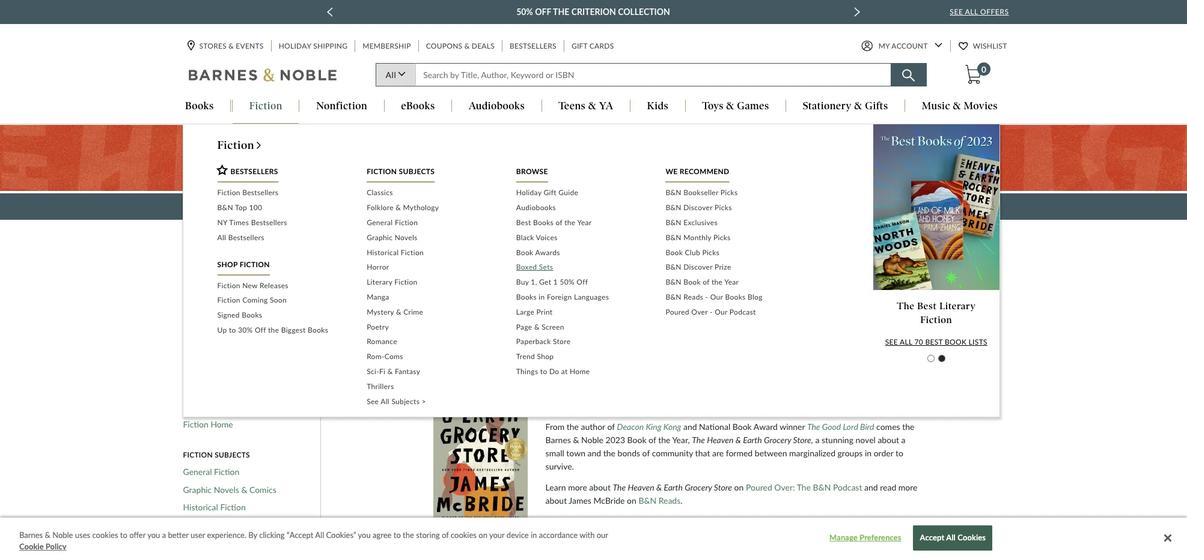 Task type: vqa. For each thing, say whether or not it's contained in the screenshot.
Dark Blue Abstract Image
no



Task type: locate. For each thing, give the bounding box(es) containing it.
about
[[878, 435, 899, 445], [589, 483, 611, 493], [546, 496, 567, 506]]

1 horizontal spatial noble
[[581, 435, 603, 445]]

our down we
[[663, 201, 680, 212]]

1 vertical spatial historical
[[183, 503, 218, 513]]

list containing classics
[[367, 186, 498, 410]]

cookies
[[92, 531, 118, 540], [451, 531, 477, 540]]

& inside the stationery & gifts button
[[854, 100, 862, 112]]

the inside "b&n bookseller picks b&n discover picks b&n exclusives b&n monthly picks book club picks b&n discover prize b&n book of the year b&n reads - our books blog poured over - our podcast"
[[712, 278, 723, 287]]

books button
[[169, 100, 230, 113]]

about for a
[[878, 435, 899, 445]]

audiobooks inside button
[[469, 100, 525, 112]]

0 vertical spatial our
[[663, 201, 680, 212]]

ny times bestsellers link
[[217, 216, 349, 231]]

graphic down general fiction on the left
[[183, 485, 212, 495]]

bestsellers link right deals
[[508, 41, 558, 52]]

stationery & gifts button
[[786, 100, 905, 113]]

noble inside comes the barnes & noble 2023 book of the year,
[[581, 435, 603, 445]]

soon inside the 'fiction books' main content
[[213, 366, 232, 376]]

shipping
[[313, 42, 348, 51]]

search image
[[902, 69, 915, 82]]

2 vertical spatial audiobooks
[[210, 384, 254, 394]]

shop fiction heading
[[217, 260, 270, 276]]

all left offers
[[965, 7, 978, 16]]

b&n bookseller picks link
[[666, 186, 797, 201]]

2 horizontal spatial shop
[[638, 201, 660, 212]]

to inside holiday gift guide audiobooks best books of the year black voices book awards boxed sets buy 1, get 1 50% off books in foreign languages large print page & screen paperback store trend shop things to do at home
[[540, 367, 547, 376]]

0 horizontal spatial browse
[[183, 314, 214, 323]]

bestsellers inside heading
[[231, 167, 278, 176]]

the
[[553, 7, 570, 17], [442, 201, 457, 212], [565, 218, 576, 227], [712, 278, 723, 287], [268, 326, 279, 335], [685, 330, 706, 347], [567, 422, 579, 432], [902, 422, 914, 432], [658, 435, 670, 445], [603, 448, 615, 459], [403, 531, 414, 540]]

subjects inside heading
[[399, 167, 435, 176]]

earth up .
[[664, 483, 683, 493]]

1 horizontal spatial you
[[358, 531, 371, 540]]

general inside the 'fiction books' main content
[[183, 467, 212, 477]]

1 horizontal spatial store
[[714, 483, 732, 493]]

barnes & noble book of the year! the heaven & earth grocery store. shop now image
[[0, 125, 1187, 191]]

criterion
[[572, 7, 616, 17]]

home down trend shop link at bottom
[[570, 367, 590, 376]]

0 horizontal spatial podcast
[[730, 308, 756, 317]]

fiction up 'signed'
[[217, 296, 240, 305]]

1 vertical spatial releases
[[202, 348, 234, 359]]

literary inside the best literary fiction
[[940, 301, 976, 312]]

0 vertical spatial guide
[[559, 188, 578, 197]]

0 vertical spatial podcast
[[730, 308, 756, 317]]

movies
[[964, 100, 998, 112]]

2 vertical spatial holiday
[[683, 201, 718, 212]]

1 horizontal spatial soon
[[270, 296, 287, 305]]

the heaven & earth grocery store,
[[692, 435, 813, 445]]

holiday left shipping
[[279, 42, 311, 51]]

0 vertical spatial year
[[577, 218, 592, 227]]

gift cards
[[572, 42, 614, 51]]

experience.
[[207, 531, 246, 540]]

graphic
[[367, 233, 393, 242], [183, 485, 212, 495]]

1 horizontal spatial shop
[[537, 352, 554, 361]]

subjects
[[399, 167, 435, 176], [392, 397, 420, 406], [215, 451, 250, 460]]

b&n discover picks link
[[666, 201, 797, 216]]

national
[[699, 422, 730, 432]]

2 vertical spatial browse
[[183, 314, 214, 323]]

1 vertical spatial guide
[[741, 201, 768, 212]]

audiobooks link
[[516, 201, 648, 216]]

0 horizontal spatial cookies
[[92, 531, 118, 540]]

shop inside the 'fiction books' main content
[[638, 201, 660, 212]]

navigation
[[0, 238, 1187, 248]]

all bestsellers link
[[217, 231, 349, 246]]

browse a variety of fiction genres including general fiction
[[442, 273, 628, 282]]

fiction down coming soon
[[183, 384, 208, 394]]

more up james
[[568, 483, 587, 493]]

all inside barnes & noble uses cookies to offer you a better user experience. by clicking "accept all cookies" you agree to the storing of cookies on your device in accordance with our cookie policy
[[315, 531, 324, 540]]

membership
[[363, 42, 411, 51]]

50%
[[517, 7, 533, 17], [560, 278, 575, 287]]

& left ya
[[588, 100, 596, 112]]

& inside holiday gift guide audiobooks best books of the year black voices book awards boxed sets buy 1, get 1 50% off books in foreign languages large print page & screen paperback store trend shop things to do at home
[[534, 323, 540, 332]]

toys
[[702, 100, 724, 112]]

-
[[705, 293, 708, 302], [710, 308, 713, 317]]

0 horizontal spatial ebooks
[[211, 402, 238, 412]]

your
[[489, 531, 505, 540]]

1 horizontal spatial more
[[898, 483, 918, 493]]

2 vertical spatial about
[[546, 496, 567, 506]]

1 horizontal spatial home
[[570, 367, 590, 376]]

1 horizontal spatial historical
[[367, 248, 399, 257]]

browse for browse
[[516, 167, 548, 176]]

holiday down bookseller
[[683, 201, 718, 212]]

ebooks down fiction audiobooks
[[211, 402, 238, 412]]

1 vertical spatial store
[[714, 483, 732, 493]]

store down "screen"
[[553, 337, 571, 346]]

1 vertical spatial off
[[577, 278, 588, 287]]

shop down ny
[[217, 260, 238, 269]]

grocery down that
[[685, 483, 712, 493]]

2 you from the left
[[358, 531, 371, 540]]

0 horizontal spatial guide
[[559, 188, 578, 197]]

fiction up including
[[537, 248, 595, 271]]

membership link
[[361, 41, 412, 52]]

of inside a stunning novel about a small town and the bonds of community that are formed between marginalized groups in order to survive.
[[642, 448, 650, 459]]

better
[[168, 531, 189, 540]]

of inside barnes & noble uses cookies to offer you a better user experience. by clicking "accept all cookies" you agree to the storing of cookies on your device in accordance with our cookie policy
[[442, 531, 449, 540]]

1 vertical spatial browse
[[442, 273, 466, 282]]

noble down the author
[[581, 435, 603, 445]]

0 horizontal spatial home
[[211, 420, 233, 430]]

off inside holiday gift guide audiobooks best books of the year black voices book awards boxed sets buy 1, get 1 50% off books in foreign languages large print page & screen paperback store trend shop things to do at home
[[577, 278, 588, 287]]

shop fiction
[[217, 260, 270, 269]]

privacy alert dialog
[[0, 518, 1187, 560]]

1 vertical spatial noble
[[52, 531, 73, 540]]

store,
[[793, 435, 813, 445]]

foreign
[[547, 293, 572, 302]]

in right device
[[531, 531, 537, 540]]

1 vertical spatial discover
[[684, 263, 713, 272]]

1 vertical spatial graphic
[[183, 485, 212, 495]]

marginalized
[[789, 448, 835, 459]]

fiction subjects up general fiction on the left
[[183, 451, 250, 460]]

0 vertical spatial barnes
[[546, 435, 571, 445]]

and
[[694, 273, 705, 282], [683, 422, 697, 432], [588, 448, 601, 459], [864, 483, 878, 493]]

bestsellers image
[[215, 164, 228, 176]]

holiday inside the 'fiction books' main content
[[683, 201, 718, 212]]

ebooks inside button
[[401, 100, 435, 112]]

list containing holiday gift guide
[[516, 186, 648, 380]]

podcast down b&n reads - our books blog link
[[730, 308, 756, 317]]

nonfiction button
[[300, 100, 384, 113]]

0 vertical spatial store
[[553, 337, 571, 346]]

reads down learn more about the heaven & earth grocery store on poured over: the b&n podcast
[[659, 496, 681, 506]]

fiction up the fiction new releases link at the left of the page
[[240, 260, 270, 269]]

70
[[915, 338, 924, 347]]

& right 'page'
[[534, 323, 540, 332]]

trend
[[516, 352, 535, 361]]

2 cookies from the left
[[451, 531, 477, 540]]

browse for browse a variety of fiction genres including general fiction
[[442, 273, 466, 282]]

1 vertical spatial heaven
[[628, 483, 654, 493]]

0 horizontal spatial historical fiction link
[[183, 503, 246, 513]]

None field
[[415, 63, 891, 87]]

variety
[[474, 273, 495, 282]]

0 horizontal spatial about
[[546, 496, 567, 506]]

all link
[[375, 63, 415, 87]]

books inside button
[[185, 100, 214, 112]]

to right agree
[[394, 531, 401, 540]]

subjects for graphic novels & comics
[[215, 451, 250, 460]]

1 vertical spatial shop
[[217, 260, 238, 269]]

more inside and read more about james mcbride on
[[898, 483, 918, 493]]

books
[[185, 100, 214, 112], [533, 218, 554, 227], [600, 248, 650, 271], [516, 293, 537, 302], [725, 293, 746, 302], [242, 311, 262, 320], [308, 326, 328, 335]]

the left 'criterion'
[[553, 7, 570, 17]]

about inside and read more about james mcbride on
[[546, 496, 567, 506]]

0 horizontal spatial earth
[[664, 483, 683, 493]]

all inside fiction bestsellers b&n top 100 ny times bestsellers all bestsellers
[[217, 233, 226, 242]]

& right the toys
[[726, 100, 734, 112]]

1 horizontal spatial about
[[589, 483, 611, 493]]

2 horizontal spatial about
[[878, 435, 899, 445]]

reads inside the 'fiction books' main content
[[659, 496, 681, 506]]

0 vertical spatial new
[[242, 281, 258, 290]]

shop inside holiday gift guide audiobooks best books of the year black voices book awards boxed sets buy 1, get 1 50% off books in foreign languages large print page & screen paperback store trend shop things to do at home
[[537, 352, 554, 361]]

find
[[419, 201, 439, 212]]

0 vertical spatial historical fiction link
[[367, 246, 498, 260]]

the inside a stunning novel about a small town and the bonds of community that are formed between marginalized groups in order to survive.
[[603, 448, 615, 459]]

new inside fiction new releases fiction coming soon signed books up to 30% off the biggest books
[[242, 281, 258, 290]]

fiction bestsellers b&n top 100 ny times bestsellers all bestsellers
[[217, 188, 287, 242]]

fiction subjects inside the 'fiction books' main content
[[183, 451, 250, 460]]

1 vertical spatial holiday
[[516, 188, 542, 197]]

stores
[[199, 42, 227, 51]]

0 horizontal spatial general fiction link
[[183, 467, 239, 478]]

storing
[[416, 531, 440, 540]]

Search by Title, Author, Keyword or ISBN text field
[[415, 63, 891, 87]]

historical fiction link up literary fiction link
[[367, 246, 498, 260]]

exclusives
[[684, 218, 718, 227]]

fiction up see all 70 best book lists link
[[921, 314, 953, 326]]

general down folklore
[[367, 218, 393, 227]]

book awards link
[[516, 246, 648, 260]]

0 vertical spatial about
[[878, 435, 899, 445]]

barnes inside barnes & noble uses cookies to offer you a better user experience. by clicking "accept all cookies" you agree to the storing of cookies on your device in accordance with our cookie policy
[[19, 531, 43, 540]]

barnes inside comes the barnes & noble 2023 book of the year,
[[546, 435, 571, 445]]

year inside the 'fiction books' main content
[[710, 330, 739, 347]]

holiday inside "holiday shipping" 'link'
[[279, 42, 311, 51]]

fiction up bestsellers "image"
[[217, 139, 254, 152]]

1 horizontal spatial 50%
[[560, 278, 575, 287]]

2 vertical spatial year
[[710, 330, 739, 347]]

fiction inside the best literary fiction
[[921, 314, 953, 326]]

on right mcbride
[[627, 496, 636, 506]]

the inside barnes & noble uses cookies to offer you a better user experience. by clicking "accept all cookies" you agree to the storing of cookies on your device in accordance with our cookie policy
[[403, 531, 414, 540]]

1 vertical spatial soon
[[213, 366, 232, 376]]

list containing b&n bookseller picks
[[666, 186, 797, 320]]

b&n exclusives link
[[666, 216, 797, 231]]

fiction down boxed on the left top of page
[[506, 273, 526, 282]]

0 vertical spatial holiday
[[279, 42, 311, 51]]

& inside graphic novels & comics "link"
[[241, 485, 247, 495]]

you right the offer at the bottom left of the page
[[147, 531, 160, 540]]

black voices link
[[516, 231, 648, 246]]

see down thrillers on the left of page
[[367, 397, 379, 406]]

gift inside gift cards link
[[572, 42, 588, 51]]

>
[[422, 397, 426, 406]]

fiction books
[[537, 248, 650, 271]]

genres
[[528, 273, 549, 282]]

graphic inside "link"
[[183, 485, 212, 495]]

about for james
[[546, 496, 567, 506]]

all down ny
[[217, 233, 226, 242]]

in up print
[[539, 293, 545, 302]]

page
[[516, 323, 532, 332]]

0 horizontal spatial new
[[183, 348, 200, 359]]

literary inside classics folklore & mythology general fiction graphic novels historical fiction horror literary fiction manga mystery & crime poetry romance rom-coms sci-fi & fantasy thrillers see all subjects >
[[367, 278, 392, 287]]

1 vertical spatial see
[[886, 338, 898, 347]]

0 horizontal spatial novels
[[214, 485, 239, 495]]

1 you from the left
[[147, 531, 160, 540]]

of inside comes the barnes & noble 2023 book of the year,
[[649, 435, 656, 445]]

browse for browse fiction
[[183, 314, 214, 323]]

see left offers
[[950, 7, 963, 16]]

biggest
[[281, 326, 306, 335]]

comics
[[249, 485, 276, 495]]

new down shop fiction heading
[[242, 281, 258, 290]]

about up mcbride
[[589, 483, 611, 493]]

folklore & mythology link
[[367, 201, 498, 216]]

and up year,
[[683, 422, 697, 432]]

kids button
[[631, 100, 685, 113]]

0 horizontal spatial off
[[255, 326, 266, 335]]

0 vertical spatial general
[[367, 218, 393, 227]]

0 horizontal spatial heaven
[[628, 483, 654, 493]]

many
[[707, 273, 725, 282]]

podcast inside "b&n bookseller picks b&n discover picks b&n exclusives b&n monthly picks book club picks b&n discover prize b&n book of the year b&n reads - our books blog poured over - our podcast"
[[730, 308, 756, 317]]

on inside barnes & noble uses cookies to offer you a better user experience. by clicking "accept all cookies" you agree to the storing of cookies on your device in accordance with our cookie policy
[[479, 531, 487, 540]]

0 vertical spatial noble
[[581, 435, 603, 445]]

fiction up general fiction on the left
[[183, 451, 213, 460]]

2023 up bonds
[[606, 435, 625, 445]]

home inside fiction home link
[[211, 420, 233, 430]]

fiction bestsellers link
[[217, 186, 349, 201]]

poured inside the 'fiction books' main content
[[746, 483, 772, 493]]

previous slide / item image
[[327, 7, 333, 17]]

2 more from the left
[[898, 483, 918, 493]]

of inside holiday gift guide audiobooks best books of the year black voices book awards boxed sets buy 1, get 1 50% off books in foreign languages large print page & screen paperback store trend shop things to do at home
[[556, 218, 562, 227]]

podcast
[[730, 308, 756, 317], [833, 483, 862, 493]]

cookies left your
[[451, 531, 477, 540]]

historical up horror
[[367, 248, 399, 257]]

our inside the 'fiction books' main content
[[663, 201, 680, 212]]

1 horizontal spatial general fiction link
[[367, 216, 498, 231]]

1 horizontal spatial fiction
[[607, 273, 628, 282]]

1 horizontal spatial new
[[242, 281, 258, 290]]

barnes & noble uses cookies to offer you a better user experience. by clicking "accept all cookies" you agree to the storing of cookies on your device in accordance with our cookie policy
[[19, 531, 608, 552]]

1 horizontal spatial in
[[539, 293, 545, 302]]

bestsellers down b&n top 100 link
[[251, 218, 287, 227]]

fiction subjects for classics
[[367, 167, 435, 176]]

2 horizontal spatial see
[[950, 7, 963, 16]]

best inside holiday gift guide audiobooks best books of the year black voices book awards boxed sets buy 1, get 1 50% off books in foreign languages large print page & screen paperback store trend shop things to do at home
[[516, 218, 531, 227]]

in inside a stunning novel about a small town and the bonds of community that are formed between marginalized groups in order to survive.
[[865, 448, 872, 459]]

cart image
[[965, 65, 981, 84]]

fiction up classics
[[367, 167, 397, 176]]

0 horizontal spatial store
[[553, 337, 571, 346]]

1 fiction from the left
[[506, 273, 526, 282]]

browse up manga link on the bottom of page
[[442, 273, 466, 282]]

town
[[566, 448, 585, 459]]

award
[[754, 422, 778, 432]]

user
[[191, 531, 205, 540]]

fiction subjects heading
[[367, 167, 435, 183]]

reads up 'over'
[[684, 293, 703, 302]]

& left the 'comics'
[[241, 485, 247, 495]]

to left do
[[540, 367, 547, 376]]

1 horizontal spatial barnes
[[546, 435, 571, 445]]

best inside the best literary fiction
[[918, 301, 937, 312]]

1 horizontal spatial cookies
[[451, 531, 477, 540]]

& up "formed"
[[736, 435, 741, 445]]

0 vertical spatial in
[[539, 293, 545, 302]]

fiction inside fiction home link
[[183, 420, 208, 430]]

that
[[695, 448, 710, 459]]

the heaven & earth grocery store (2023 b&n book of the year) image
[[433, 380, 528, 523]]

subjects inside the 'fiction books' main content
[[215, 451, 250, 460]]

about down learn
[[546, 496, 567, 506]]

fiction
[[506, 273, 526, 282], [607, 273, 628, 282]]

manage preferences button
[[828, 527, 903, 550]]

0 vertical spatial ebooks
[[401, 100, 435, 112]]

coming soon
[[183, 366, 232, 376]]

general
[[367, 218, 393, 227], [183, 467, 212, 477]]

& right stores
[[229, 42, 234, 51]]

sci-fi & fantasy link
[[367, 365, 498, 380]]

list containing fiction new releases
[[217, 279, 349, 338]]

the up that
[[692, 435, 705, 445]]

noble up the policy
[[52, 531, 73, 540]]

see all offers
[[950, 7, 1009, 16]]

browse left 'signed'
[[183, 314, 214, 323]]

2 vertical spatial off
[[255, 326, 266, 335]]

soon
[[270, 296, 287, 305], [213, 366, 232, 376]]

list
[[614, 201, 630, 212]]

the left bonds
[[603, 448, 615, 459]]

see all offers link
[[950, 7, 1009, 16]]

guide inside the 'fiction books' main content
[[741, 201, 768, 212]]

novels down "mythology"
[[395, 233, 418, 242]]

bestsellers link up new releases
[[183, 331, 223, 341]]

1 horizontal spatial literary
[[940, 301, 976, 312]]

guide up the audiobooks link
[[559, 188, 578, 197]]

all
[[965, 7, 978, 16], [386, 70, 396, 80], [217, 233, 226, 242], [900, 338, 913, 347], [381, 397, 389, 406], [315, 531, 324, 540], [946, 533, 956, 543]]

heaven up are
[[707, 435, 734, 445]]

0 horizontal spatial releases
[[202, 348, 234, 359]]

0 vertical spatial novels
[[395, 233, 418, 242]]

all left 70
[[900, 338, 913, 347]]

1 horizontal spatial see
[[886, 338, 898, 347]]

the inside holiday gift guide audiobooks best books of the year black voices book awards boxed sets buy 1, get 1 50% off books in foreign languages large print page & screen paperback store trend shop things to do at home
[[565, 218, 576, 227]]

1 horizontal spatial graphic
[[367, 233, 393, 242]]

about inside a stunning novel about a small town and the bonds of community that are formed between marginalized groups in order to survive.
[[878, 435, 899, 445]]

browse heading
[[516, 167, 548, 183]]

rom-
[[367, 352, 384, 361]]

2023 up trend shop link at bottom
[[562, 330, 592, 347]]

ebooks
[[401, 100, 435, 112], [211, 402, 238, 412]]

heaven
[[707, 435, 734, 445], [628, 483, 654, 493]]

bestsellers up new releases
[[183, 331, 223, 341]]

store inside the 'fiction books' main content
[[714, 483, 732, 493]]

general
[[582, 273, 605, 282]]

1 horizontal spatial general
[[367, 218, 393, 227]]

bestsellers up 100
[[242, 188, 278, 197]]

0 vertical spatial fiction subjects
[[367, 167, 435, 176]]

earth down award
[[743, 435, 762, 445]]

up to 30% off the biggest books link
[[217, 323, 349, 338]]

the left "storing"
[[403, 531, 414, 540]]

0 horizontal spatial reads
[[659, 496, 681, 506]]

fiction inside shop fiction heading
[[240, 260, 270, 269]]

2023 inside comes the barnes & noble 2023 book of the year,
[[606, 435, 625, 445]]

list for recommend
[[666, 186, 797, 320]]

& left deals
[[464, 42, 470, 51]]

0 horizontal spatial -
[[705, 293, 708, 302]]

guide inside holiday gift guide audiobooks best books of the year black voices book awards boxed sets buy 1, get 1 50% off books in foreign languages large print page & screen paperback store trend shop things to do at home
[[559, 188, 578, 197]]

1 discover from the top
[[684, 203, 713, 212]]

winner
[[780, 422, 805, 432]]

gift inside holiday gift guide audiobooks best books of the year black voices book awards boxed sets buy 1, get 1 50% off books in foreign languages large print page & screen paperback store trend shop things to do at home
[[544, 188, 557, 197]]

bestsellers right bestsellers "image"
[[231, 167, 278, 176]]

more
[[568, 483, 587, 493], [898, 483, 918, 493]]

historical fiction link down graphic novels & comics "link"
[[183, 503, 246, 513]]

coming
[[242, 296, 268, 305], [183, 366, 211, 376]]

holiday for holiday shipping
[[279, 42, 311, 51]]

releases inside fiction new releases fiction coming soon signed books up to 30% off the biggest books
[[260, 281, 288, 290]]

1 horizontal spatial 2023
[[606, 435, 625, 445]]

bestsellers heading
[[215, 164, 278, 183]]

& up "town"
[[573, 435, 579, 445]]

0 vertical spatial home
[[570, 367, 590, 376]]

the down the audiobooks link
[[565, 218, 576, 227]]

fiction subjects
[[367, 167, 435, 176], [183, 451, 250, 460]]

fiction down logo
[[249, 100, 282, 112]]

barnes down from
[[546, 435, 571, 445]]

1 horizontal spatial holiday
[[516, 188, 542, 197]]

novels up "historical fiction"
[[214, 485, 239, 495]]

0 vertical spatial graphic
[[367, 233, 393, 242]]

0 vertical spatial see
[[950, 7, 963, 16]]

0 vertical spatial audiobooks
[[469, 100, 525, 112]]

shop up do
[[537, 352, 554, 361]]

year down poured over - our podcast link
[[710, 330, 739, 347]]

picks down the b&n bookseller picks link
[[715, 203, 732, 212]]

new
[[242, 281, 258, 290], [183, 348, 200, 359]]

our down b&n reads - our books blog link
[[715, 308, 728, 317]]

0 horizontal spatial coming
[[183, 366, 211, 376]]

1 vertical spatial in
[[865, 448, 872, 459]]

winner
[[743, 330, 792, 347]]

1 vertical spatial 50%
[[560, 278, 575, 287]]

holiday inside holiday gift guide audiobooks best books of the year black voices book awards boxed sets buy 1, get 1 50% off books in foreign languages large print page & screen paperback store trend shop things to do at home
[[516, 188, 542, 197]]

fiction down graphic novels & comics "link"
[[220, 503, 246, 513]]

accept
[[920, 533, 944, 543]]

1 vertical spatial poured
[[746, 483, 772, 493]]

list
[[217, 186, 349, 246], [367, 186, 498, 410], [516, 186, 648, 380], [666, 186, 797, 320], [217, 279, 349, 338]]

poured inside "b&n bookseller picks b&n discover picks b&n exclusives b&n monthly picks book club picks b&n discover prize b&n book of the year b&n reads - our books blog poured over - our podcast"
[[666, 308, 689, 317]]

new up coming soon
[[183, 348, 200, 359]]

1 horizontal spatial ebooks
[[401, 100, 435, 112]]

browse up for
[[516, 167, 548, 176]]

manga link
[[367, 290, 498, 305]]

off right the '30%'
[[255, 326, 266, 335]]

0 vertical spatial discover
[[684, 203, 713, 212]]

page & screen link
[[516, 320, 648, 335]]

1 horizontal spatial novels
[[395, 233, 418, 242]]

bestsellers right deals
[[510, 42, 557, 51]]



Task type: describe. For each thing, give the bounding box(es) containing it.
& inside comes the barnes & noble 2023 book of the year,
[[573, 435, 579, 445]]

the inside the best literary fiction
[[897, 301, 915, 312]]

graphic inside classics folklore & mythology general fiction graphic novels historical fiction horror literary fiction manga mystery & crime poetry romance rom-coms sci-fi & fantasy thrillers see all subjects >
[[367, 233, 393, 242]]

1 vertical spatial grocery
[[685, 483, 712, 493]]

book inside holiday gift guide audiobooks best books of the year black voices book awards boxed sets buy 1, get 1 50% off books in foreign languages large print page & screen paperback store trend shop things to do at home
[[516, 248, 533, 257]]

a up marginalized
[[815, 435, 820, 445]]

user image
[[861, 41, 873, 52]]

1 horizontal spatial bestsellers link
[[508, 41, 558, 52]]

podcast inside the 'fiction books' main content
[[833, 483, 862, 493]]

agree
[[373, 531, 392, 540]]

get
[[539, 278, 551, 287]]

trend shop link
[[516, 350, 648, 365]]

& inside teens & ya "button"
[[588, 100, 596, 112]]

shop inside shop fiction heading
[[217, 260, 238, 269]]

0 horizontal spatial 2023
[[562, 330, 592, 347]]

the down kong
[[658, 435, 670, 445]]

from
[[546, 422, 565, 432]]

fiction inside fiction button
[[249, 100, 282, 112]]

signed
[[217, 311, 240, 320]]

community
[[652, 448, 693, 459]]

see for see all offers
[[950, 7, 963, 16]]

on down "formed"
[[734, 483, 744, 493]]

see all 70 best book lists
[[886, 338, 988, 347]]

year,
[[672, 435, 690, 445]]

& inside music & movies button
[[953, 100, 961, 112]]

in inside holiday gift guide audiobooks best books of the year black voices book awards boxed sets buy 1, get 1 50% off books in foreign languages large print page & screen paperback store trend shop things to do at home
[[539, 293, 545, 302]]

things to do at home link
[[516, 365, 648, 380]]

historical fiction
[[183, 503, 246, 513]]

& right folklore
[[396, 203, 401, 212]]

& inside toys & games button
[[726, 100, 734, 112]]

monthly
[[684, 233, 711, 242]]

kids
[[647, 100, 669, 112]]

"accept
[[287, 531, 313, 540]]

new releases
[[183, 348, 234, 359]]

the down 'over'
[[685, 330, 706, 347]]

year inside "b&n bookseller picks b&n discover picks b&n exclusives b&n monthly picks book club picks b&n discover prize b&n book of the year b&n reads - our books blog poured over - our podcast"
[[724, 278, 739, 287]]

1 horizontal spatial off
[[535, 7, 552, 17]]

fiction inside fiction bestsellers b&n top 100 ny times bestsellers all bestsellers
[[217, 188, 240, 197]]

picks right club
[[702, 248, 720, 257]]

king
[[646, 422, 661, 432]]

graphic novels & comics link
[[183, 485, 276, 495]]

including
[[551, 273, 580, 282]]

buy 1, get 1 50% off link
[[516, 275, 648, 290]]

fiction up graphic novels & comics
[[214, 467, 239, 477]]

and left many
[[694, 273, 705, 282]]

1 horizontal spatial -
[[710, 308, 713, 317]]

& inside barnes & noble uses cookies to offer you a better user experience. by clicking "accept all cookies" you agree to the storing of cookies on your device in accordance with our cookie policy
[[45, 531, 50, 540]]

0 horizontal spatial bestsellers link
[[183, 331, 223, 341]]

1 vertical spatial general fiction link
[[183, 467, 239, 478]]

the right comes
[[902, 422, 914, 432]]

list for fiction
[[217, 279, 349, 338]]

1
[[553, 278, 558, 287]]

down arrow image
[[934, 43, 942, 48]]

2 fiction from the left
[[607, 273, 628, 282]]

black
[[516, 233, 534, 242]]

audiobooks inside the 'fiction books' main content
[[210, 384, 254, 394]]

books inside main content
[[600, 248, 650, 271]]

coupons
[[426, 42, 462, 51]]

toys & games
[[702, 100, 769, 112]]

1 vertical spatial our
[[710, 293, 723, 302]]

bookseller
[[684, 188, 719, 197]]

classics folklore & mythology general fiction graphic novels historical fiction horror literary fiction manga mystery & crime poetry romance rom-coms sci-fi & fantasy thrillers see all subjects >
[[367, 188, 439, 406]]

coupons & deals link
[[425, 41, 496, 52]]

poured over - our podcast link
[[666, 305, 797, 320]]

list containing fiction bestsellers
[[217, 186, 349, 246]]

of inside "b&n bookseller picks b&n discover picks b&n exclusives b&n monthly picks book club picks b&n discover prize b&n book of the year b&n reads - our books blog poured over - our podcast"
[[703, 278, 710, 287]]

.
[[681, 496, 683, 506]]

to inside a stunning novel about a small town and the bonds of community that are formed between marginalized groups in order to survive.
[[896, 448, 903, 459]]

fiction down "horror" link
[[394, 278, 417, 287]]

policy
[[46, 542, 66, 552]]

holiday for holiday gift guide audiobooks best books of the year black voices book awards boxed sets buy 1, get 1 50% off books in foreign languages large print page & screen paperback store trend shop things to do at home
[[516, 188, 542, 197]]

a right novel
[[901, 435, 906, 445]]

cookie policy link
[[19, 542, 66, 554]]

the inside fiction new releases fiction coming soon signed books up to 30% off the biggest books
[[268, 326, 279, 335]]

b&n inside fiction bestsellers b&n top 100 ny times bestsellers all bestsellers
[[217, 203, 233, 212]]

the up mcbride
[[613, 483, 626, 493]]

novels inside classics folklore & mythology general fiction graphic novels historical fiction horror literary fiction manga mystery & crime poetry romance rom-coms sci-fi & fantasy thrillers see all subjects >
[[395, 233, 418, 242]]

list for subjects
[[367, 186, 498, 410]]

0 vertical spatial grocery
[[764, 435, 791, 445]]

author
[[581, 422, 605, 432]]

over:
[[774, 483, 795, 493]]

b&n reads link
[[639, 496, 681, 506]]

do
[[549, 367, 559, 376]]

fiction down "mythology"
[[395, 218, 418, 227]]

classics
[[367, 188, 393, 197]]

poured over: the b&n podcast link
[[746, 483, 862, 493]]

romance
[[664, 273, 692, 282]]

offer
[[129, 531, 146, 540]]

poetry link
[[367, 320, 498, 335]]

the right over: at the right bottom
[[797, 483, 811, 493]]

fiction up up
[[216, 314, 246, 323]]

the right find
[[442, 201, 457, 212]]

a inside barnes & noble uses cookies to offer you a better user experience. by clicking "accept all cookies" you agree to the storing of cookies on your device in accordance with our cookie policy
[[162, 531, 166, 540]]

historical inside classics folklore & mythology general fiction graphic novels historical fiction horror literary fiction manga mystery & crime poetry romance rom-coms sci-fi & fantasy thrillers see all subjects >
[[367, 248, 399, 257]]

on down holiday gift guide link
[[577, 201, 588, 212]]

1 vertical spatial earth
[[664, 483, 683, 493]]

& inside 'stores & events' 'link'
[[229, 42, 234, 51]]

home inside holiday gift guide audiobooks best books of the year black voices book awards boxed sets buy 1, get 1 50% off books in foreign languages large print page & screen paperback store trend shop things to do at home
[[570, 367, 590, 376]]

audiobooks button
[[452, 100, 541, 113]]

to inside fiction new releases fiction coming soon signed books up to 30% off the biggest books
[[229, 326, 236, 335]]

30%
[[238, 326, 253, 335]]

mythology
[[403, 203, 439, 212]]

0 vertical spatial 50%
[[517, 7, 533, 17]]

with
[[580, 531, 595, 540]]

on inside and read more about james mcbride on
[[627, 496, 636, 506]]

and inside a stunning novel about a small town and the bonds of community that are formed between marginalized groups in order to survive.
[[588, 448, 601, 459]]

store inside holiday gift guide audiobooks best books of the year black voices book awards boxed sets buy 1, get 1 50% off books in foreign languages large print page & screen paperback store trend shop things to do at home
[[553, 337, 571, 346]]

a left the 'variety'
[[468, 273, 472, 282]]

teens & ya
[[558, 100, 613, 112]]

stationery & gifts
[[803, 100, 888, 112]]

all inside "link"
[[386, 70, 396, 80]]

top
[[235, 203, 247, 212]]

preferences
[[860, 533, 901, 543]]

releases inside the 'fiction books' main content
[[202, 348, 234, 359]]

& left crime
[[396, 308, 401, 317]]

1 cookies from the left
[[92, 531, 118, 540]]

blog
[[748, 293, 763, 302]]

& right the fi
[[387, 367, 393, 376]]

gift down the b&n bookseller picks link
[[721, 201, 738, 212]]

1 horizontal spatial historical fiction link
[[367, 246, 498, 260]]

to left the offer at the bottom left of the page
[[120, 531, 127, 540]]

boxed
[[516, 263, 537, 272]]

best books of the year link
[[516, 216, 648, 231]]

2023 b&n book of the year winner
[[562, 330, 792, 347]]

b&n bookseller picks b&n discover picks b&n exclusives b&n monthly picks book club picks b&n discover prize b&n book of the year b&n reads - our books blog poured over - our podcast
[[666, 188, 763, 317]]

fiction books main content
[[0, 125, 1187, 560]]

in inside barnes & noble uses cookies to offer you a better user experience. by clicking "accept all cookies" you agree to the storing of cookies on your device in accordance with our cookie policy
[[531, 531, 537, 540]]

offers
[[980, 7, 1009, 16]]

1 horizontal spatial earth
[[743, 435, 762, 445]]

screen
[[542, 323, 564, 332]]

the right from
[[567, 422, 579, 432]]

bestsellers down times
[[228, 233, 264, 242]]

gift left for
[[496, 201, 513, 212]]

all inside button
[[946, 533, 956, 543]]

book club picks link
[[666, 246, 797, 260]]

at
[[561, 367, 568, 376]]

stores & events link
[[187, 41, 265, 52]]

& inside coupons & deals link
[[464, 42, 470, 51]]

& up b&n reads link
[[656, 483, 662, 493]]

fiction link
[[217, 139, 411, 152]]

fiction home
[[183, 420, 233, 430]]

fiction up fiction home
[[183, 402, 208, 412]]

b&n top 100 link
[[217, 201, 349, 216]]

print
[[537, 308, 553, 317]]

and inside and read more about james mcbride on
[[864, 483, 878, 493]]

bonds
[[618, 448, 640, 459]]

fiction coming soon link
[[217, 293, 349, 308]]

thrillers
[[367, 382, 394, 391]]

see for see all 70 best book lists
[[886, 338, 898, 347]]

literature link
[[183, 538, 219, 549]]

we recommend heading
[[666, 167, 729, 183]]

2 vertical spatial best
[[926, 338, 943, 347]]

clicking
[[259, 531, 285, 540]]

b&n reads - our books blog link
[[666, 290, 797, 305]]

for
[[516, 201, 529, 212]]

historical inside the 'fiction books' main content
[[183, 503, 218, 513]]

2 vertical spatial our
[[715, 308, 728, 317]]

b&n book of the year link
[[666, 275, 797, 290]]

fiction down graphic novels link
[[401, 248, 424, 257]]

comes the barnes & noble 2023 book of the year,
[[546, 422, 914, 445]]

subjects for folklore & mythology
[[399, 167, 435, 176]]

all inside classics folklore & mythology general fiction graphic novels historical fiction horror literary fiction manga mystery & crime poetry romance rom-coms sci-fi & fantasy thrillers see all subjects >
[[381, 397, 389, 406]]

coming inside fiction new releases fiction coming soon signed books up to 30% off the biggest books
[[242, 296, 268, 305]]

bestsellers inside the 'fiction books' main content
[[183, 331, 223, 341]]

subjects inside classics folklore & mythology general fiction graphic novels historical fiction horror literary fiction manga mystery & crime poetry romance rom-coms sci-fi & fantasy thrillers see all subjects >
[[392, 397, 420, 406]]

audiobooks inside holiday gift guide audiobooks best books of the year black voices book awards boxed sets buy 1, get 1 50% off books in foreign languages large print page & screen paperback store trend shop things to do at home
[[516, 203, 556, 212]]

fiction new releases fiction coming soon signed books up to 30% off the biggest books
[[217, 281, 328, 335]]

noble inside barnes & noble uses cookies to offer you a better user experience. by clicking "accept all cookies" you agree to the storing of cookies on your device in accordance with our cookie policy
[[52, 531, 73, 540]]

fiction subjects for general fiction
[[183, 451, 250, 460]]

picks up b&n discover picks link
[[721, 188, 738, 197]]

logo image
[[188, 68, 337, 85]]

books inside "b&n bookseller picks b&n discover picks b&n exclusives b&n monthly picks book club picks b&n discover prize b&n book of the year b&n reads - our books blog poured over - our podcast"
[[725, 293, 746, 302]]

2 discover from the top
[[684, 263, 713, 272]]

holiday gift guide link
[[516, 186, 648, 201]]

soon inside fiction new releases fiction coming soon signed books up to 30% off the biggest books
[[270, 296, 287, 305]]

fantasy
[[395, 367, 420, 376]]

accordance
[[539, 531, 578, 540]]

fiction inside 'fiction subjects' heading
[[367, 167, 397, 176]]

1 more from the left
[[568, 483, 587, 493]]

100
[[249, 203, 262, 212]]

picks down b&n exclusives link
[[713, 233, 731, 242]]

fiction down shop fiction heading
[[217, 281, 240, 290]]

ebooks button
[[384, 100, 451, 113]]

off inside fiction new releases fiction coming soon signed books up to 30% off the biggest books
[[255, 326, 266, 335]]

see inside classics folklore & mythology general fiction graphic novels historical fiction horror literary fiction manga mystery & crime poetry romance rom-coms sci-fi & fantasy thrillers see all subjects >
[[367, 397, 379, 406]]

ebooks inside the 'fiction books' main content
[[211, 402, 238, 412]]

reads inside "b&n bookseller picks b&n discover picks b&n exclusives b&n monthly picks book club picks b&n discover prize b&n book of the year b&n reads - our books blog poured over - our podcast"
[[684, 293, 703, 302]]

the up store,
[[807, 422, 820, 432]]

classics link
[[367, 186, 498, 201]]

languages
[[574, 293, 609, 302]]

coming inside the 'fiction books' main content
[[183, 366, 211, 376]]

collection
[[618, 7, 670, 17]]

book inside comes the barnes & noble 2023 book of the year,
[[627, 435, 646, 445]]

large
[[516, 308, 534, 317]]

horror link
[[367, 260, 498, 275]]

next slide / item image
[[854, 7, 860, 17]]

1 vertical spatial historical fiction link
[[183, 503, 246, 513]]

deals
[[472, 42, 495, 51]]

year inside holiday gift guide audiobooks best books of the year black voices book awards boxed sets buy 1, get 1 50% off books in foreign languages large print page & screen paperback store trend shop things to do at home
[[577, 218, 592, 227]]

0 vertical spatial heaven
[[707, 435, 734, 445]]

mystery
[[367, 308, 394, 317]]

new inside the 'fiction books' main content
[[183, 348, 200, 359]]

general inside classics folklore & mythology general fiction graphic novels historical fiction horror literary fiction manga mystery & crime poetry romance rom-coms sci-fi & fantasy thrillers see all subjects >
[[367, 218, 393, 227]]



